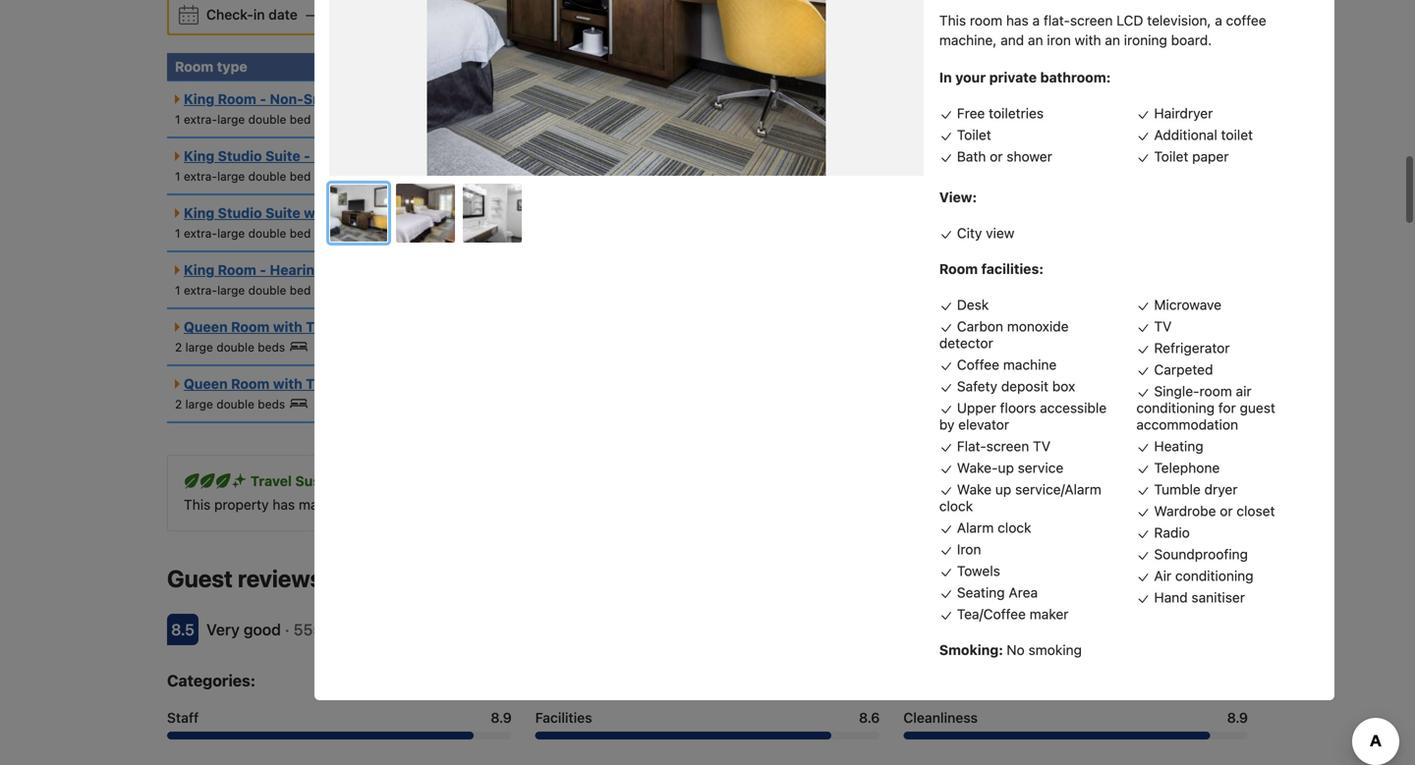 Task type: describe. For each thing, give the bounding box(es) containing it.
1 check- from the left
[[206, 6, 253, 23]]

room for queen room with two queen beds - disability/hearing access - non-smoking
[[231, 376, 270, 392]]

alarm
[[957, 520, 994, 536]]

tumble
[[1154, 482, 1201, 498]]

with down king room - hearing accessible - non-smoking 1 extra-large double bed
[[273, 319, 303, 335]]

coffee machine
[[957, 357, 1057, 373]]

upper
[[957, 400, 997, 416]]

free toiletries
[[957, 105, 1044, 121]]

free
[[957, 105, 985, 121]]

search button
[[898, 0, 991, 33]]

learn
[[1160, 497, 1196, 513]]

hand sanitiser
[[1154, 590, 1246, 606]]

guest
[[1240, 400, 1276, 416]]

hairdryer
[[1154, 105, 1213, 121]]

carbon monoxide detector
[[940, 318, 1069, 351]]

television,
[[1148, 12, 1212, 28]]

in
[[940, 69, 952, 85]]

wardrobe
[[1154, 503, 1217, 519]]

out
[[372, 6, 394, 23]]

third
[[798, 497, 827, 513]]

to
[[701, 497, 714, 513]]

8.9 for cleanliness
[[1228, 710, 1248, 727]]

non- right access
[[619, 376, 652, 392]]

single-room air conditioning for guest accommodation
[[1137, 383, 1276, 433]]

3+
[[417, 473, 435, 490]]

tea/coffee maker
[[957, 606, 1069, 623]]

in your private bathroom:
[[940, 69, 1111, 85]]

access/non-
[[467, 205, 554, 221]]

very good · 555 reviews
[[206, 621, 382, 640]]

facilities:
[[982, 261, 1044, 277]]

private
[[990, 69, 1037, 85]]

tumble dryer
[[1154, 482, 1238, 498]]

king studio suite with sofa bed - hearing access/non-smoking
[[184, 205, 614, 221]]

1 vertical spatial conditioning
[[1176, 568, 1254, 584]]

area
[[1009, 585, 1038, 601]]

555
[[294, 621, 323, 640]]

bed down king room - non-smoking
[[290, 113, 311, 126]]

your
[[956, 69, 986, 85]]

bathroom:
[[1041, 69, 1111, 85]]

see availability button
[[1128, 563, 1248, 599]]

subscribing
[[624, 497, 698, 513]]

seating area
[[957, 585, 1038, 601]]

accommodation
[[1137, 417, 1239, 433]]

·
[[285, 621, 290, 640]]

cleanliness 8.9 meter
[[904, 732, 1248, 740]]

1 date from the left
[[269, 6, 298, 23]]

access
[[557, 376, 605, 392]]

tea/coffee
[[957, 606, 1026, 623]]

check-in date button
[[199, 0, 305, 33]]

0 vertical spatial hearing
[[410, 205, 464, 221]]

air
[[1154, 568, 1172, 584]]

city view
[[957, 225, 1015, 241]]

guest reviews
[[167, 565, 323, 593]]

coffee
[[957, 357, 1000, 373]]

alarm clock
[[957, 520, 1032, 536]]

service
[[1018, 460, 1064, 476]]

toilet paper
[[1154, 148, 1229, 165]]

one
[[718, 497, 741, 513]]

king studio suite - non-smoking
[[184, 148, 407, 164]]

with down queen room with two queen beds - non-smoking link
[[273, 376, 303, 392]]

check-out date button
[[317, 0, 434, 33]]

or for bath
[[990, 148, 1003, 165]]

2 for queen room with two queen beds - disability/hearing access - non-smoking
[[175, 398, 182, 411]]

deposit
[[1001, 378, 1049, 395]]

facilities 8.6 meter
[[535, 732, 880, 740]]

sofa
[[337, 205, 367, 221]]

2 large double beds for queen room with two queen beds - non-smoking
[[175, 341, 285, 354]]

conditioning inside single-room air conditioning for guest accommodation
[[1137, 400, 1215, 416]]

has for room
[[1007, 12, 1029, 28]]

3 extra- from the top
[[184, 227, 217, 240]]

this property has made huge commitments towards sustainability by subscribing to one or more third party sustainability certifications.
[[184, 497, 1041, 513]]

number of guests
[[806, 59, 927, 75]]

photo of queen room with two queen beds - non-smoking #3 image
[[463, 184, 522, 243]]

studio for king studio suite with sofa bed - hearing access/non-smoking
[[218, 205, 262, 221]]

travel
[[251, 473, 292, 490]]

learn more button
[[1160, 496, 1232, 515]]

wake-
[[957, 460, 998, 476]]

room for queen room with two queen beds - non-smoking
[[231, 319, 270, 335]]

1 extra- from the top
[[184, 113, 217, 126]]

beds for queen room with two queen beds - disability/hearing access - non-smoking
[[258, 398, 285, 411]]

2 large double beds for queen room with two queen beds - disability/hearing access - non-smoking
[[175, 398, 285, 411]]

0 vertical spatial ​
[[1047, 261, 1047, 277]]

scored 8.5 element
[[167, 614, 199, 646]]

microwave
[[1154, 297, 1222, 313]]

toiletries
[[989, 105, 1044, 121]]

made
[[299, 497, 334, 513]]

in
[[253, 6, 265, 23]]

bed inside king room - hearing accessible - non-smoking 1 extra-large double bed
[[290, 284, 311, 297]]

dryer
[[1205, 482, 1238, 498]]

1 vertical spatial tv
[[1033, 438, 1051, 455]]

check-in date — check-out date
[[206, 6, 426, 23]]

safety deposit box
[[957, 378, 1076, 395]]

large inside king room - hearing accessible - non-smoking 1 extra-large double bed
[[217, 284, 245, 297]]

and inside this room has a flat-screen lcd television, a coffee machine, and an iron with an ironing board.
[[1001, 32, 1025, 48]]

1 vertical spatial by
[[605, 497, 620, 513]]

this for this room has a flat-screen lcd television, a coffee machine, and an iron with an ironing board.
[[940, 12, 966, 28]]

toilet for toilet paper
[[1154, 148, 1189, 165]]

bath
[[957, 148, 986, 165]]

or for wardrobe
[[1220, 503, 1233, 519]]

of
[[864, 59, 877, 75]]

1 vertical spatial ​
[[1007, 642, 1007, 659]]

monoxide
[[1007, 318, 1069, 335]]

0 vertical spatial tv
[[1154, 318, 1172, 335]]

seating
[[957, 585, 1005, 601]]

with left sofa
[[304, 205, 333, 221]]

wardrobe or closet
[[1154, 503, 1276, 519]]

smoking:
[[940, 642, 1004, 659]]

sanitiser
[[1192, 590, 1246, 606]]

8.5
[[171, 621, 195, 640]]

1 vertical spatial screen
[[987, 438, 1030, 455]]

2 extra- from the top
[[184, 170, 217, 183]]

very
[[206, 621, 240, 640]]

paper
[[1193, 148, 1229, 165]]

1 inside king room - hearing accessible - non-smoking 1 extra-large double bed
[[175, 284, 180, 297]]

closet
[[1237, 503, 1276, 519]]

king room - non-smoking
[[184, 91, 363, 107]]

up for wake-
[[998, 460, 1014, 476]]

detector
[[940, 335, 994, 351]]

beds for queen room with two queen beds - non-smoking
[[258, 341, 285, 354]]

two for non-
[[306, 319, 334, 335]]

1 extra-large double bed for room
[[175, 113, 311, 126]]

2 date from the left
[[397, 6, 426, 23]]

2 an from the left
[[1105, 32, 1121, 48]]

beds for disability/hearing
[[385, 376, 419, 392]]

flat-
[[957, 438, 987, 455]]

good
[[244, 621, 281, 640]]

by inside 'upper floors accessible by elevator'
[[940, 417, 955, 433]]

toilet for toilet
[[957, 127, 992, 143]]

single-
[[1154, 383, 1200, 400]]

more inside button
[[1199, 497, 1232, 513]]

bed up king room - hearing accessible - non-smoking link
[[290, 227, 311, 240]]



Task type: vqa. For each thing, say whether or not it's contained in the screenshot.


Task type: locate. For each thing, give the bounding box(es) containing it.
learn more
[[1160, 497, 1232, 513]]

0 vertical spatial up
[[998, 460, 1014, 476]]

suite down king studio suite - non-smoking "link"
[[265, 205, 300, 221]]

this for this property has made huge commitments towards sustainability by subscribing to one or more third party sustainability certifications.
[[184, 497, 211, 513]]

beds up travel
[[258, 398, 285, 411]]

king
[[184, 91, 214, 107], [184, 148, 214, 164], [184, 205, 214, 221], [184, 262, 214, 278]]

radio
[[1154, 525, 1190, 541]]

bath or shower
[[957, 148, 1053, 165]]

photo of queen room with two queen beds - non-smoking #1 image
[[330, 185, 389, 244]]

0 vertical spatial beds
[[385, 319, 419, 335]]

0 vertical spatial and
[[1001, 32, 1025, 48]]

by left subscribing
[[605, 497, 620, 513]]

room for this
[[970, 12, 1003, 28]]

screen up iron
[[1070, 12, 1113, 28]]

air conditioning
[[1154, 568, 1254, 584]]

1 horizontal spatial toilet
[[1154, 148, 1189, 165]]

1 vertical spatial two
[[306, 376, 334, 392]]

2 studio from the top
[[218, 205, 262, 221]]

by
[[940, 417, 955, 433], [605, 497, 620, 513]]

room for king room - hearing accessible - non-smoking 1 extra-large double bed
[[218, 262, 256, 278]]

0 horizontal spatial hearing
[[270, 262, 323, 278]]

1 horizontal spatial this
[[940, 12, 966, 28]]

photo of queen room with two queen beds - non-smoking #2 image
[[396, 184, 455, 243]]

queen
[[184, 319, 228, 335], [337, 319, 381, 335], [184, 376, 228, 392], [337, 376, 381, 392]]

0 vertical spatial clock
[[940, 498, 973, 515]]

2 2 from the top
[[175, 398, 182, 411]]

or down the dryer
[[1220, 503, 1233, 519]]

2 horizontal spatial or
[[1220, 503, 1233, 519]]

heating
[[1154, 438, 1204, 455]]

staff 8.9 meter
[[167, 732, 512, 740]]

sustainable
[[295, 473, 375, 490]]

floors
[[1000, 400, 1036, 416]]

1 vertical spatial hearing
[[270, 262, 323, 278]]

suite down king room - non-smoking
[[265, 148, 300, 164]]

double inside king room - hearing accessible - non-smoking 1 extra-large double bed
[[248, 284, 286, 297]]

desk
[[957, 297, 989, 313]]

0 horizontal spatial tv
[[1033, 438, 1051, 455]]

0 horizontal spatial or
[[745, 497, 758, 513]]

up
[[998, 460, 1014, 476], [996, 482, 1012, 498]]

1 2 from the top
[[175, 341, 182, 354]]

a left flat-
[[1033, 12, 1040, 28]]

1 horizontal spatial screen
[[1070, 12, 1113, 28]]

disability/hearing
[[432, 376, 553, 392]]

1 king from the top
[[184, 91, 214, 107]]

1 vertical spatial studio
[[218, 205, 262, 221]]

studio for king studio suite - non-smoking
[[218, 148, 262, 164]]

service/alarm
[[1016, 482, 1102, 498]]

accessible
[[327, 262, 400, 278]]

1 vertical spatial beds
[[385, 376, 419, 392]]

2 suite from the top
[[265, 205, 300, 221]]

0 horizontal spatial a
[[1033, 12, 1040, 28]]

1 horizontal spatial more
[[1199, 497, 1232, 513]]

number
[[806, 59, 860, 75]]

type
[[217, 59, 247, 75]]

extra- inside king room - hearing accessible - non-smoking 1 extra-large double bed
[[184, 284, 217, 297]]

beds down queen room with two queen beds - non-smoking
[[385, 376, 419, 392]]

with
[[1075, 32, 1102, 48], [304, 205, 333, 221], [273, 319, 303, 335], [273, 376, 303, 392]]

1 horizontal spatial hearing
[[410, 205, 464, 221]]

0 vertical spatial 2
[[175, 341, 182, 354]]

or
[[990, 148, 1003, 165], [745, 497, 758, 513], [1220, 503, 1233, 519]]

1 horizontal spatial by
[[940, 417, 955, 433]]

1 vertical spatial 1 extra-large double bed
[[175, 170, 311, 183]]

machine
[[1003, 357, 1057, 373]]

guests
[[881, 59, 927, 75]]

review categories element
[[167, 670, 256, 693]]

room for single-
[[1200, 383, 1233, 400]]

an left iron
[[1028, 32, 1044, 48]]

bed down king studio suite - non-smoking
[[290, 170, 311, 183]]

has
[[1007, 12, 1029, 28], [273, 497, 295, 513]]

accessible
[[1040, 400, 1107, 416]]

conditioning up sanitiser
[[1176, 568, 1254, 584]]

with inside this room has a flat-screen lcd television, a coffee machine, and an iron with an ironing board.
[[1075, 32, 1102, 48]]

facilities
[[535, 710, 592, 727]]

1 8.9 from the left
[[491, 710, 512, 727]]

room inside single-room air conditioning for guest accommodation
[[1200, 383, 1233, 400]]

bed down king studio suite with sofa bed - hearing access/non-smoking
[[397, 227, 418, 240]]

1
[[175, 113, 180, 126], [175, 170, 180, 183], [175, 227, 180, 240], [361, 227, 367, 240], [175, 284, 180, 297]]

1 1 extra-large double bed from the top
[[175, 113, 311, 126]]

0 vertical spatial toilet
[[957, 127, 992, 143]]

​ right facilities:
[[1047, 261, 1047, 277]]

non- inside king room - hearing accessible - non-smoking 1 extra-large double bed
[[413, 262, 447, 278]]

coffee
[[1226, 12, 1267, 28]]

for
[[1219, 400, 1236, 416]]

upper floors accessible by elevator
[[940, 400, 1107, 433]]

tv up "service"
[[1033, 438, 1051, 455]]

flat-
[[1044, 12, 1070, 28]]

conditioning
[[1137, 400, 1215, 416], [1176, 568, 1254, 584]]

1 sustainability from the left
[[518, 497, 601, 513]]

0 horizontal spatial 8.9
[[491, 710, 512, 727]]

view
[[986, 225, 1015, 241]]

has inside this room has a flat-screen lcd television, a coffee machine, and an iron with an ironing board.
[[1007, 12, 1029, 28]]

1 horizontal spatial clock
[[998, 520, 1032, 536]]

1 an from the left
[[1028, 32, 1044, 48]]

4 king from the top
[[184, 262, 214, 278]]

screen up wake-up service
[[987, 438, 1030, 455]]

guest reviews element
[[167, 563, 1120, 595]]

0 vertical spatial 1 extra-large double bed
[[175, 113, 311, 126]]

1 more from the left
[[762, 497, 794, 513]]

0 horizontal spatial check-
[[206, 6, 253, 23]]

room inside king room - hearing accessible - non-smoking 1 extra-large double bed
[[218, 262, 256, 278]]

hearing left accessible
[[270, 262, 323, 278]]

1 studio from the top
[[218, 148, 262, 164]]

queen room with two queen beds - non-smoking
[[184, 319, 525, 335]]

bed
[[371, 205, 397, 221]]

1 horizontal spatial an
[[1105, 32, 1121, 48]]

studio down the king room - non-smoking link
[[218, 148, 262, 164]]

2 2 large double beds from the top
[[175, 398, 285, 411]]

beds down accessible
[[385, 319, 419, 335]]

hearing inside king room - hearing accessible - non-smoking 1 extra-large double bed
[[270, 262, 323, 278]]

1 a from the left
[[1033, 12, 1040, 28]]

and up private on the top of page
[[1001, 32, 1025, 48]]

1 vertical spatial 2
[[175, 398, 182, 411]]

huge
[[338, 497, 370, 513]]

has left flat-
[[1007, 12, 1029, 28]]

toilet
[[957, 127, 992, 143], [1154, 148, 1189, 165]]

king room - non-smoking link
[[175, 91, 363, 107]]

1 horizontal spatial check-
[[325, 6, 372, 23]]

a left coffee
[[1215, 12, 1223, 28]]

suite for with
[[265, 205, 300, 221]]

1 horizontal spatial a
[[1215, 12, 1223, 28]]

1 extra-large double bed
[[175, 113, 311, 126], [175, 170, 311, 183], [175, 227, 311, 240]]

has down travel
[[273, 497, 295, 513]]

this inside this room has a flat-screen lcd television, a coffee machine, and an iron with an ironing board.
[[940, 12, 966, 28]]

king studio suite - non-smoking link
[[175, 148, 407, 164]]

1 vertical spatial toilet
[[1154, 148, 1189, 165]]

0 horizontal spatial reviews
[[238, 565, 323, 593]]

travel sustainable level 3+
[[251, 473, 435, 490]]

0 horizontal spatial date
[[269, 6, 298, 23]]

2 beds from the top
[[385, 376, 419, 392]]

screen
[[1070, 12, 1113, 28], [987, 438, 1030, 455]]

0 horizontal spatial clock
[[940, 498, 973, 515]]

2 beds from the top
[[258, 398, 285, 411]]

up down the "flat-screen tv"
[[998, 460, 1014, 476]]

1 beds from the top
[[258, 341, 285, 354]]

2 sustainability from the left
[[868, 497, 951, 513]]

smoking inside king room - hearing accessible - non-smoking 1 extra-large double bed
[[447, 262, 507, 278]]

1 horizontal spatial and
[[1001, 32, 1025, 48]]

2 vertical spatial 1 extra-large double bed
[[175, 227, 311, 240]]

1 vertical spatial room
[[1200, 383, 1233, 400]]

4
[[831, 155, 838, 168]]

clock down the certifications.
[[998, 520, 1032, 536]]

1 horizontal spatial 8.9
[[1228, 710, 1248, 727]]

0 horizontal spatial and
[[338, 227, 358, 240]]

​ right smoking:
[[1007, 642, 1007, 659]]

safety
[[957, 378, 998, 395]]

date right out in the top left of the page
[[397, 6, 426, 23]]

1 2 large double beds from the top
[[175, 341, 285, 354]]

2 for queen room with two queen beds - non-smoking
[[175, 341, 182, 354]]

additional
[[1154, 127, 1218, 143]]

king for king studio suite - non-smoking
[[184, 148, 214, 164]]

two down queen room with two queen beds - non-smoking link
[[306, 376, 334, 392]]

elevator
[[959, 417, 1010, 433]]

1 horizontal spatial ​
[[1047, 261, 1047, 277]]

non- up queen room with two queen beds - disability/hearing access - non-smoking
[[432, 319, 466, 335]]

room inside this room has a flat-screen lcd television, a coffee machine, and an iron with an ironing board.
[[970, 12, 1003, 28]]

1 horizontal spatial tv
[[1154, 318, 1172, 335]]

reviews up ·
[[238, 565, 323, 593]]

0 horizontal spatial by
[[605, 497, 620, 513]]

categories:
[[167, 672, 256, 691]]

room type
[[175, 59, 247, 75]]

0 vertical spatial beds
[[258, 341, 285, 354]]

1 horizontal spatial room
[[1200, 383, 1233, 400]]

2 large double beds
[[175, 341, 285, 354], [175, 398, 285, 411]]

8.9 for staff
[[491, 710, 512, 727]]

lcd
[[1117, 12, 1144, 28]]

0 horizontal spatial room
[[970, 12, 1003, 28]]

0 horizontal spatial more
[[762, 497, 794, 513]]

machine,
[[940, 32, 997, 48]]

reviews right 555
[[327, 621, 382, 640]]

0 horizontal spatial this
[[184, 497, 211, 513]]

0 vertical spatial screen
[[1070, 12, 1113, 28]]

1 extra-large double bed for studio
[[175, 170, 311, 183]]

8.9
[[491, 710, 512, 727], [1228, 710, 1248, 727]]

0 horizontal spatial an
[[1028, 32, 1044, 48]]

iron
[[957, 542, 982, 558]]

1 vertical spatial clock
[[998, 520, 1032, 536]]

0 vertical spatial two
[[306, 319, 334, 335]]

3 king from the top
[[184, 205, 214, 221]]

3 1 extra-large double bed from the top
[[175, 227, 311, 240]]

date right in on the left top
[[269, 6, 298, 23]]

1 vertical spatial 2 large double beds
[[175, 398, 285, 411]]

level
[[379, 473, 414, 490]]

reviews
[[238, 565, 323, 593], [327, 621, 382, 640]]

0 horizontal spatial screen
[[987, 438, 1030, 455]]

or right bath
[[990, 148, 1003, 165]]

4 extra- from the top
[[184, 284, 217, 297]]

an down lcd
[[1105, 32, 1121, 48]]

and down sofa
[[338, 227, 358, 240]]

2 check- from the left
[[325, 6, 372, 23]]

sustainability right towards
[[518, 497, 601, 513]]

toilet up bath
[[957, 127, 992, 143]]

clock down wake
[[940, 498, 973, 515]]

by left elevator at the right
[[940, 417, 955, 433]]

search
[[922, 6, 967, 23]]

clock
[[940, 498, 973, 515], [998, 520, 1032, 536]]

wake-up service
[[957, 460, 1064, 476]]

or right one
[[745, 497, 758, 513]]

beds for non-
[[385, 319, 419, 335]]

room up "for"
[[1200, 383, 1233, 400]]

0 vertical spatial studio
[[218, 148, 262, 164]]

0 horizontal spatial sustainability
[[518, 497, 601, 513]]

2 8.9 from the left
[[1228, 710, 1248, 727]]

carpeted
[[1154, 362, 1214, 378]]

0 vertical spatial room
[[970, 12, 1003, 28]]

wake
[[957, 482, 992, 498]]

non- up sofa
[[314, 148, 348, 164]]

this
[[940, 12, 966, 28], [184, 497, 211, 513]]

—
[[305, 6, 317, 23]]

1 suite from the top
[[265, 148, 300, 164]]

tv down microwave
[[1154, 318, 1172, 335]]

rated very good element
[[206, 621, 281, 640]]

king for king room - non-smoking
[[184, 91, 214, 107]]

box
[[1053, 378, 1076, 395]]

0 vertical spatial this
[[940, 12, 966, 28]]

1 vertical spatial and
[[338, 227, 358, 240]]

1 vertical spatial has
[[273, 497, 295, 513]]

party
[[831, 497, 864, 513]]

commitments
[[373, 497, 460, 513]]

two down king room - hearing accessible - non-smoking 1 extra-large double bed
[[306, 319, 334, 335]]

1 horizontal spatial reviews
[[327, 621, 382, 640]]

0 horizontal spatial ​
[[1007, 642, 1007, 659]]

1 vertical spatial suite
[[265, 205, 300, 221]]

conditioning down single-
[[1137, 400, 1215, 416]]

this up the machine,
[[940, 12, 966, 28]]

0 vertical spatial 2 large double beds
[[175, 341, 285, 354]]

non- up king studio suite - non-smoking "link"
[[270, 91, 304, 107]]

2 two from the top
[[306, 376, 334, 392]]

1 horizontal spatial or
[[990, 148, 1003, 165]]

carbon
[[957, 318, 1004, 335]]

bed
[[290, 113, 311, 126], [290, 170, 311, 183], [290, 227, 311, 240], [397, 227, 418, 240], [290, 284, 311, 297]]

up for wake
[[996, 482, 1012, 498]]

sustainability right party
[[868, 497, 951, 513]]

availability
[[1168, 573, 1237, 589]]

extra-
[[184, 113, 217, 126], [184, 170, 217, 183], [184, 227, 217, 240], [184, 284, 217, 297]]

an
[[1028, 32, 1044, 48], [1105, 32, 1121, 48]]

0 vertical spatial has
[[1007, 12, 1029, 28]]

king for king studio suite with sofa bed - hearing access/non-smoking
[[184, 205, 214, 221]]

up inside wake up service/alarm clock
[[996, 482, 1012, 498]]

beds down queen room with two queen beds - non-smoking link
[[258, 341, 285, 354]]

towels
[[957, 563, 1001, 579]]

non- down 1 sofa bed
[[413, 262, 447, 278]]

screen inside this room has a flat-screen lcd television, a coffee machine, and an iron with an ironing board.
[[1070, 12, 1113, 28]]

hearing up 1 sofa bed
[[410, 205, 464, 221]]

bed down king room - hearing accessible - non-smoking link
[[290, 284, 311, 297]]

2 a from the left
[[1215, 12, 1223, 28]]

check- right —
[[325, 6, 372, 23]]

0 vertical spatial reviews
[[238, 565, 323, 593]]

up down wake-up service
[[996, 482, 1012, 498]]

1 beds from the top
[[385, 319, 419, 335]]

1 horizontal spatial has
[[1007, 12, 1029, 28]]

has for property
[[273, 497, 295, 513]]

king inside king room - hearing accessible - non-smoking 1 extra-large double bed
[[184, 262, 214, 278]]

0 horizontal spatial toilet
[[957, 127, 992, 143]]

0 vertical spatial conditioning
[[1137, 400, 1215, 416]]

1 vertical spatial this
[[184, 497, 211, 513]]

1 vertical spatial up
[[996, 482, 1012, 498]]

room for king room - non-smoking
[[218, 91, 256, 107]]

refrigerator
[[1154, 340, 1230, 356]]

clock inside wake up service/alarm clock
[[940, 498, 973, 515]]

and
[[1001, 32, 1025, 48], [338, 227, 358, 240]]

check- up type
[[206, 6, 253, 23]]

studio down king studio suite - non-smoking "link"
[[218, 205, 262, 221]]

this left property
[[184, 497, 211, 513]]

1 horizontal spatial date
[[397, 6, 426, 23]]

see availability
[[1140, 573, 1237, 589]]

room up the machine,
[[970, 12, 1003, 28]]

additional toilet
[[1154, 127, 1253, 143]]

1 two from the top
[[306, 319, 334, 335]]

2 more from the left
[[1199, 497, 1232, 513]]

1 vertical spatial reviews
[[327, 621, 382, 640]]

0 horizontal spatial has
[[273, 497, 295, 513]]

this room has a flat-screen lcd television, a coffee machine, and an iron with an ironing board.
[[940, 12, 1267, 48]]

toilet down "additional"
[[1154, 148, 1189, 165]]

with right iron
[[1075, 32, 1102, 48]]

suite for -
[[265, 148, 300, 164]]

2 1 extra-large double bed from the top
[[175, 170, 311, 183]]

1 vertical spatial beds
[[258, 398, 285, 411]]

wake up service/alarm clock
[[940, 482, 1102, 515]]

two for disability/hearing
[[306, 376, 334, 392]]

2 king from the top
[[184, 148, 214, 164]]

property
[[214, 497, 269, 513]]

0 vertical spatial by
[[940, 417, 955, 433]]

0 vertical spatial suite
[[265, 148, 300, 164]]

1 horizontal spatial sustainability
[[868, 497, 951, 513]]



